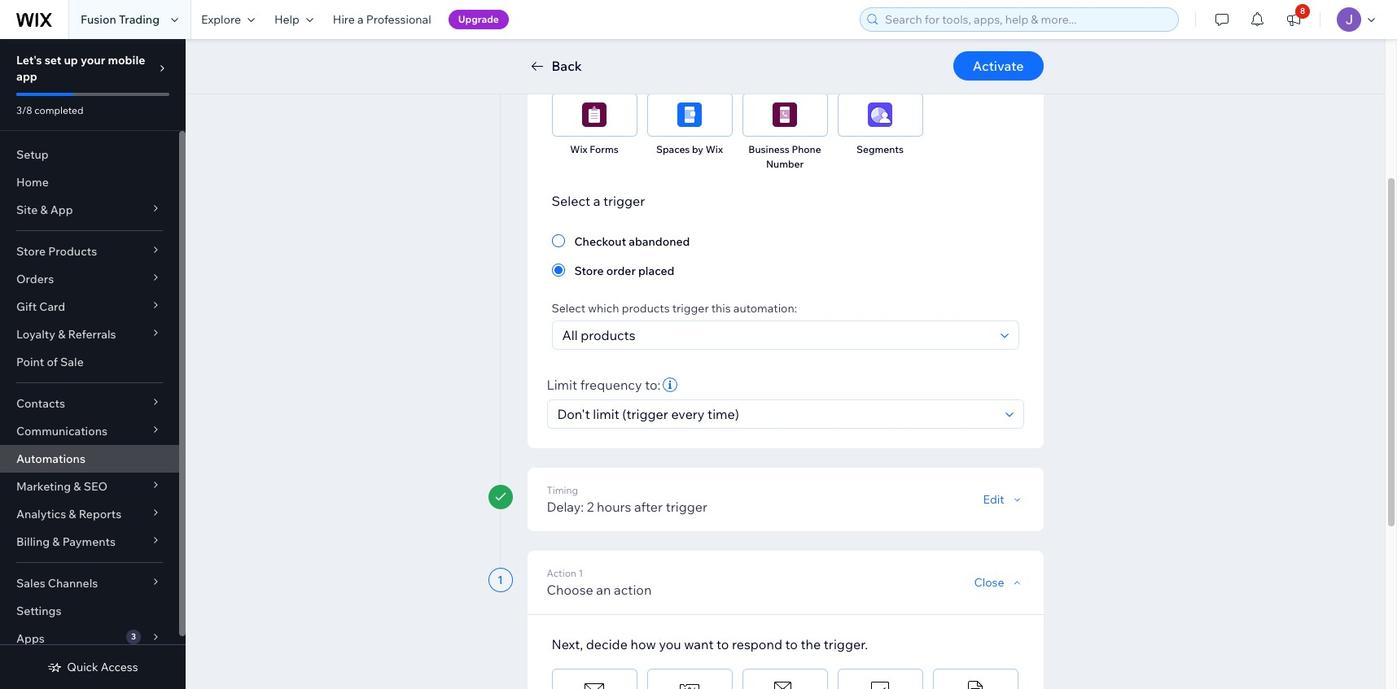 Task type: locate. For each thing, give the bounding box(es) containing it.
category image
[[582, 20, 607, 44], [677, 20, 702, 44]]

placed
[[638, 264, 674, 278]]

select for select a trigger
[[552, 193, 590, 209]]

0 vertical spatial trigger
[[603, 193, 645, 209]]

quick
[[67, 660, 98, 675]]

0 vertical spatial a
[[357, 12, 364, 27]]

1 right action
[[579, 567, 583, 580]]

1 vertical spatial a
[[593, 193, 600, 209]]

1 horizontal spatial a
[[593, 193, 600, 209]]

to left the
[[785, 637, 798, 653]]

contacts button
[[0, 390, 179, 418]]

settings link
[[0, 598, 179, 625]]

select which products trigger this automation:
[[552, 301, 797, 316]]

action
[[614, 582, 652, 598]]

a up checkout
[[593, 193, 600, 209]]

2 icon image from the left
[[963, 20, 988, 44]]

you
[[659, 637, 681, 653]]

category image up spaces by wix
[[677, 103, 702, 127]]

a right hire
[[357, 12, 364, 27]]

Search for tools, apps, help & more... field
[[880, 8, 1173, 31]]

automation:
[[733, 301, 797, 316]]

next, decide how you want to respond to the trigger.
[[552, 637, 868, 653]]

category image up wix forms
[[582, 103, 607, 127]]

3 category image from the left
[[773, 103, 797, 127]]

hire a professional link
[[323, 0, 441, 39]]

0 horizontal spatial a
[[357, 12, 364, 27]]

& right site
[[40, 203, 48, 217]]

0 horizontal spatial icon image
[[868, 20, 892, 44]]

limit
[[547, 377, 577, 393]]

fusion
[[81, 12, 116, 27]]

fusion trading
[[81, 12, 160, 27]]

2 select from the top
[[552, 301, 586, 316]]

category image up business
[[773, 103, 797, 127]]

automations link
[[0, 445, 179, 473]]

0 horizontal spatial store
[[16, 244, 46, 259]]

marketing
[[16, 480, 71, 494]]

mobile
[[108, 53, 145, 68]]

up
[[64, 53, 78, 68]]

1 horizontal spatial 1
[[579, 567, 583, 580]]

home
[[16, 175, 49, 190]]

order
[[606, 264, 636, 278]]

1 horizontal spatial store
[[574, 264, 604, 278]]

trigger.
[[824, 637, 868, 653]]

category image
[[582, 103, 607, 127], [677, 103, 702, 127], [773, 103, 797, 127], [868, 103, 892, 127]]

1 vertical spatial trigger
[[672, 301, 709, 316]]

3/8 completed
[[16, 104, 83, 116]]

2 to from the left
[[785, 637, 798, 653]]

close button
[[974, 576, 1024, 590]]

point of sale link
[[0, 348, 179, 376]]

trigger up checkout abandoned in the left of the page
[[603, 193, 645, 209]]

2 category image from the left
[[677, 20, 702, 44]]

store up orders
[[16, 244, 46, 259]]

an
[[596, 582, 611, 598]]

number
[[766, 158, 804, 170]]

select left "which"
[[552, 301, 586, 316]]

0 horizontal spatial category image
[[582, 20, 607, 44]]

orders button
[[0, 265, 179, 293]]

& right loyalty
[[58, 327, 65, 342]]

& for marketing
[[74, 480, 81, 494]]

point of sale
[[16, 355, 84, 370]]

limit frequency to:
[[547, 377, 661, 393]]

0 horizontal spatial to
[[717, 637, 729, 653]]

category image up segments
[[868, 103, 892, 127]]

& for loyalty
[[58, 327, 65, 342]]

which
[[588, 301, 619, 316]]

& left chat
[[974, 60, 980, 72]]

setup
[[16, 147, 49, 162]]

8 button
[[1276, 0, 1312, 39]]

& for analytics
[[69, 507, 76, 522]]

abandoned
[[629, 234, 690, 249]]

choose
[[547, 582, 593, 598]]

store
[[16, 244, 46, 259], [574, 264, 604, 278]]

seo
[[84, 480, 108, 494]]

0 vertical spatial store
[[16, 244, 46, 259]]

next,
[[552, 637, 583, 653]]

set
[[45, 53, 61, 68]]

& inside popup button
[[52, 535, 60, 550]]

forms
[[590, 143, 619, 156]]

wix left 'forms'
[[570, 143, 587, 156]]

store products
[[16, 244, 97, 259]]

& left seo
[[74, 480, 81, 494]]

hire
[[333, 12, 355, 27]]

communications
[[16, 424, 108, 439]]

apps
[[16, 632, 45, 646]]

help
[[274, 12, 299, 27]]

action
[[547, 567, 576, 580]]

1 vertical spatial select
[[552, 301, 586, 316]]

None field
[[552, 401, 1000, 428]]

1 horizontal spatial category image
[[677, 20, 702, 44]]

analytics
[[16, 507, 66, 522]]

2 wix from the left
[[706, 143, 723, 156]]

store inside popup button
[[16, 244, 46, 259]]

icon image
[[868, 20, 892, 44], [963, 20, 988, 44]]

marketing & seo
[[16, 480, 108, 494]]

help button
[[265, 0, 323, 39]]

phone
[[792, 143, 821, 156]]

2 category image from the left
[[677, 103, 702, 127]]

to:
[[645, 377, 661, 393]]

app
[[50, 203, 73, 217]]

billing & payments button
[[0, 528, 179, 556]]

1 horizontal spatial icon image
[[963, 20, 988, 44]]

1 select from the top
[[552, 193, 590, 209]]

sidebar element
[[0, 39, 186, 690]]

trigger right after
[[666, 499, 708, 515]]

option group containing checkout abandoned
[[552, 231, 1019, 280]]

channels
[[48, 576, 98, 591]]

select
[[552, 193, 590, 209], [552, 301, 586, 316]]

0 vertical spatial select
[[552, 193, 590, 209]]

frequency
[[580, 377, 642, 393]]

checkout
[[574, 234, 626, 249]]

upgrade
[[458, 13, 499, 25]]

reports
[[79, 507, 121, 522]]

& left reports
[[69, 507, 76, 522]]

sale
[[60, 355, 84, 370]]

hours
[[597, 499, 631, 515]]

activate button
[[953, 51, 1043, 81]]

communications button
[[0, 418, 179, 445]]

wix right by
[[706, 143, 723, 156]]

select up checkout
[[552, 193, 590, 209]]

trigger left this
[[672, 301, 709, 316]]

professional
[[366, 12, 431, 27]]

store down checkout
[[574, 264, 604, 278]]

& right "billing"
[[52, 535, 60, 550]]

explore
[[201, 12, 241, 27]]

to
[[717, 637, 729, 653], [785, 637, 798, 653]]

category image for business
[[773, 103, 797, 127]]

1 icon image from the left
[[868, 20, 892, 44]]

by
[[692, 143, 703, 156]]

respond
[[732, 637, 782, 653]]

2 vertical spatial trigger
[[666, 499, 708, 515]]

wix
[[570, 143, 587, 156], [706, 143, 723, 156]]

1 category image from the left
[[582, 103, 607, 127]]

1 category image from the left
[[582, 20, 607, 44]]

activate
[[973, 58, 1024, 74]]

0 horizontal spatial wix
[[570, 143, 587, 156]]

1 horizontal spatial to
[[785, 637, 798, 653]]

a inside hire a professional link
[[357, 12, 364, 27]]

loyalty
[[16, 327, 55, 342]]

1 left action
[[498, 573, 503, 588]]

sales
[[16, 576, 45, 591]]

1 vertical spatial store
[[574, 264, 604, 278]]

to right the want
[[717, 637, 729, 653]]

timing delay: 2 hours after trigger
[[547, 484, 708, 515]]

option group
[[552, 231, 1019, 280]]

quotes
[[590, 60, 624, 72]]

1 horizontal spatial wix
[[706, 143, 723, 156]]

&
[[974, 60, 980, 72], [40, 203, 48, 217], [58, 327, 65, 342], [74, 480, 81, 494], [69, 507, 76, 522], [52, 535, 60, 550]]



Task type: describe. For each thing, give the bounding box(es) containing it.
select for select which products trigger this automation:
[[552, 301, 586, 316]]

of
[[47, 355, 58, 370]]

let's set up your mobile app
[[16, 53, 145, 84]]

card
[[39, 300, 65, 314]]

2
[[587, 499, 594, 515]]

store for store products
[[16, 244, 46, 259]]

edit
[[983, 493, 1004, 507]]

want
[[684, 637, 714, 653]]

completed
[[34, 104, 83, 116]]

close
[[974, 576, 1004, 590]]

action 1 choose an action
[[547, 567, 652, 598]]

products
[[622, 301, 670, 316]]

analytics & reports
[[16, 507, 121, 522]]

automations
[[16, 452, 85, 467]]

orders
[[16, 272, 54, 287]]

site & app
[[16, 203, 73, 217]]

trading
[[119, 12, 160, 27]]

1 wix from the left
[[570, 143, 587, 156]]

store for store order placed
[[574, 264, 604, 278]]

the
[[801, 637, 821, 653]]

a for select
[[593, 193, 600, 209]]

loyalty & referrals
[[16, 327, 116, 342]]

point
[[16, 355, 44, 370]]

decide
[[586, 637, 628, 653]]

payments
[[62, 535, 116, 550]]

quick access
[[67, 660, 138, 675]]

let's
[[16, 53, 42, 68]]

setup link
[[0, 141, 179, 169]]

inbox & chat
[[946, 60, 1005, 72]]

this
[[711, 301, 731, 316]]

referrals
[[68, 327, 116, 342]]

sales channels button
[[0, 570, 179, 598]]

& for billing
[[52, 535, 60, 550]]

1 inside the action 1 choose an action
[[579, 567, 583, 580]]

wix forms
[[570, 143, 619, 156]]

chat
[[983, 60, 1005, 72]]

back button
[[527, 56, 582, 76]]

category image for spaces
[[677, 103, 702, 127]]

segments
[[856, 143, 904, 156]]

store order placed
[[574, 264, 674, 278]]

contacts
[[16, 397, 65, 411]]

price quotes
[[565, 60, 624, 72]]

products
[[48, 244, 97, 259]]

4 category image from the left
[[868, 103, 892, 127]]

gift
[[16, 300, 37, 314]]

quick access button
[[47, 660, 138, 675]]

upgrade button
[[448, 10, 509, 29]]

price
[[565, 60, 588, 72]]

loyalty & referrals button
[[0, 321, 179, 348]]

& for inbox
[[974, 60, 980, 72]]

site
[[16, 203, 38, 217]]

checkout abandoned
[[574, 234, 690, 249]]

business phone number
[[748, 143, 821, 170]]

access
[[101, 660, 138, 675]]

3
[[131, 632, 136, 642]]

8
[[1300, 6, 1305, 16]]

marketing & seo button
[[0, 473, 179, 501]]

after
[[634, 499, 663, 515]]

inbox
[[946, 60, 972, 72]]

store products button
[[0, 238, 179, 265]]

0 horizontal spatial 1
[[498, 573, 503, 588]]

home link
[[0, 169, 179, 196]]

Select which products trigger this automation: field
[[557, 322, 995, 349]]

category image for wix
[[582, 103, 607, 127]]

3/8
[[16, 104, 32, 116]]

1 to from the left
[[717, 637, 729, 653]]

billing
[[16, 535, 50, 550]]

business
[[748, 143, 790, 156]]

app
[[16, 69, 37, 84]]

trigger inside timing delay: 2 hours after trigger
[[666, 499, 708, 515]]

gift card
[[16, 300, 65, 314]]

a for hire
[[357, 12, 364, 27]]

delay:
[[547, 499, 584, 515]]

gift card button
[[0, 293, 179, 321]]

& for site
[[40, 203, 48, 217]]

analytics & reports button
[[0, 501, 179, 528]]

sales channels
[[16, 576, 98, 591]]



Task type: vqa. For each thing, say whether or not it's contained in the screenshot.
the middle and
no



